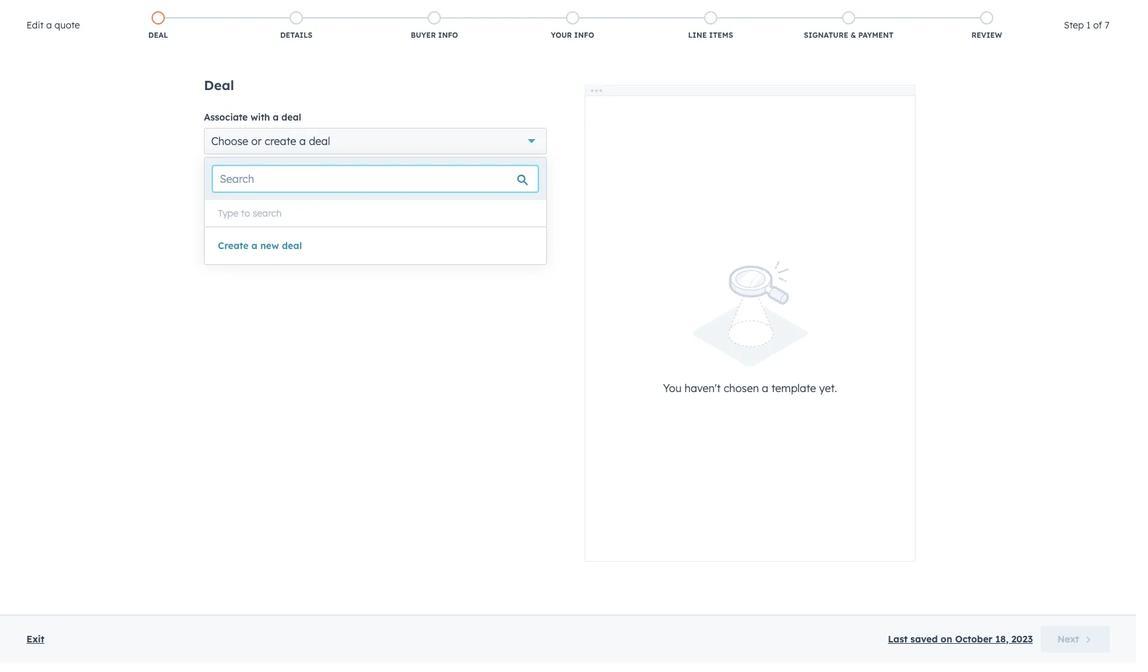 Task type: locate. For each thing, give the bounding box(es) containing it.
2 horizontal spatial payments
[[540, 129, 577, 139]]

archive
[[363, 182, 396, 193]]

1
[[1087, 19, 1091, 31]]

info right buyer
[[438, 30, 458, 40]]

1 horizontal spatial you
[[467, 158, 481, 168]]

quote for quote owner
[[584, 224, 612, 234]]

deal
[[282, 111, 301, 123], [309, 134, 330, 148], [234, 158, 251, 168], [282, 240, 302, 251]]

upgrade menu
[[808, 0, 1121, 26]]

banner
[[32, 70, 1105, 91]]

buyer
[[411, 30, 436, 40]]

notifications image
[[988, 6, 1000, 18]]

0 vertical spatial with
[[251, 111, 270, 123]]

your info list item
[[504, 9, 642, 43]]

with up selected
[[306, 158, 323, 168]]

a inside popup button
[[299, 134, 306, 148]]

0 vertical spatial any
[[366, 126, 386, 139]]

active
[[435, 182, 464, 193]]

1 all from the left
[[234, 182, 246, 193]]

you up changes at the top of page
[[429, 126, 449, 139]]

last
[[889, 633, 908, 645]]

quote for quote amount
[[316, 224, 344, 234]]

haven't
[[685, 381, 721, 395]]

review list item
[[918, 9, 1057, 43]]

0 horizontal spatial quote
[[55, 19, 80, 31]]

you haven't chosen a template yet.
[[663, 381, 838, 395]]

deal inside the once a deal is associated with a quote in this wizard, any changes you make will affect the properties of the selected deal.
[[234, 158, 251, 168]]

0 horizontal spatial quote
[[316, 224, 344, 234]]

list
[[89, 9, 1057, 43]]

0 horizontal spatial up
[[66, 126, 80, 139]]

owner
[[615, 224, 646, 234]]

once a deal is associated with a quote in this wizard, any changes you make will affect the properties of the selected deal.
[[204, 158, 546, 180]]

you left make
[[467, 158, 481, 168]]

1 horizontal spatial quote
[[584, 224, 612, 234]]

1 horizontal spatial up
[[528, 129, 537, 139]]

a right chosen
[[762, 381, 769, 395]]

press to sort. element
[[387, 224, 392, 235]]

payments up search search box at the left of page
[[83, 126, 137, 139]]

today at 3:56 pm
[[718, 252, 793, 264]]

a right create
[[299, 134, 306, 148]]

associated
[[262, 158, 304, 168]]

set
[[46, 126, 63, 139], [513, 129, 526, 139]]

new
[[260, 240, 279, 251]]

all down properties at the left of page
[[234, 182, 246, 193]]

1 vertical spatial to
[[241, 207, 250, 219]]

2 quote from the left
[[584, 224, 612, 234]]

exit button
[[26, 631, 44, 647]]

payments
[[83, 126, 137, 139], [193, 126, 246, 139], [540, 129, 577, 139]]

create.
[[452, 126, 489, 139]]

2 info from the left
[[575, 30, 595, 40]]

1 horizontal spatial column header
[[970, 215, 1104, 244]]

quotes
[[389, 126, 425, 139]]

all inside popup button
[[307, 182, 318, 193]]

payments up affect
[[540, 129, 577, 139]]

all for all
[[234, 182, 246, 193]]

0 vertical spatial of
[[1094, 19, 1103, 31]]

0 vertical spatial to
[[140, 126, 151, 139]]

a left new
[[252, 240, 258, 251]]

this
[[367, 158, 382, 168]]

0 horizontal spatial set
[[46, 126, 63, 139]]

active button
[[435, 178, 473, 197]]

1 vertical spatial quote
[[333, 158, 356, 168]]

all inside popup button
[[234, 182, 246, 193]]

any right from
[[366, 126, 386, 139]]

line items list item
[[642, 9, 780, 43]]

Search HubSpot search field
[[951, 28, 1113, 50]]

0 horizontal spatial of
[[262, 170, 270, 180]]

deal
[[148, 30, 168, 40], [204, 77, 234, 93]]

3:56
[[759, 252, 777, 264]]

calling icon button
[[879, 1, 901, 21]]

0 vertical spatial you
[[429, 126, 449, 139]]

0 horizontal spatial column header
[[702, 215, 836, 244]]

archive status:
[[363, 182, 427, 193]]

0 horizontal spatial you
[[429, 126, 449, 139]]

edit a quote
[[26, 19, 80, 31]]

to left collect
[[140, 126, 151, 139]]

deal left from
[[309, 134, 330, 148]]

0 horizontal spatial to
[[140, 126, 151, 139]]

of up owners: on the top of the page
[[262, 170, 270, 180]]

menu item
[[1005, 0, 1121, 21]]

of
[[1094, 19, 1103, 31], [262, 170, 270, 180]]

0 vertical spatial deal
[[148, 30, 168, 40]]

1 horizontal spatial deal
[[204, 77, 234, 93]]

upgrade image
[[816, 6, 828, 18]]

deal inside popup button
[[309, 134, 330, 148]]

your
[[551, 30, 572, 40]]

search
[[253, 207, 282, 219]]

of right 1
[[1094, 19, 1103, 31]]

in
[[358, 158, 365, 168]]

a
[[46, 19, 52, 31], [273, 111, 279, 123], [299, 134, 306, 148], [226, 158, 232, 168], [325, 158, 331, 168], [252, 240, 258, 251], [762, 381, 769, 395]]

up up search search box at the left of page
[[66, 126, 80, 139]]

a up set up payments to collect payments within hubspot from any quotes you create.
[[273, 111, 279, 123]]

the up owners: on the top of the page
[[272, 170, 285, 180]]

the
[[204, 170, 217, 180], [272, 170, 285, 180]]

calling icon image
[[884, 7, 896, 19]]

any right wizard,
[[415, 158, 429, 168]]

1 vertical spatial of
[[262, 170, 270, 180]]

deal right new
[[282, 240, 302, 251]]

to
[[140, 126, 151, 139], [241, 207, 250, 219]]

quote right edit
[[55, 19, 80, 31]]

any
[[366, 126, 386, 139], [415, 158, 429, 168]]

users
[[321, 182, 346, 193]]

1 info from the left
[[438, 30, 458, 40]]

0 horizontal spatial payments
[[83, 126, 137, 139]]

0 horizontal spatial deal
[[148, 30, 168, 40]]

7
[[1106, 19, 1110, 31]]

2 all from the left
[[307, 182, 318, 193]]

a right once
[[226, 158, 232, 168]]

1 horizontal spatial any
[[415, 158, 429, 168]]

quote left in
[[333, 158, 356, 168]]

1 quote from the left
[[316, 224, 344, 234]]

all
[[234, 182, 246, 193], [307, 182, 318, 193]]

1 vertical spatial deal
[[204, 77, 234, 93]]

up for set up payments
[[528, 129, 537, 139]]

to right type
[[241, 207, 250, 219]]

1 horizontal spatial set
[[513, 129, 526, 139]]

details
[[280, 30, 313, 40]]

1 the from the left
[[204, 170, 217, 180]]

0 horizontal spatial the
[[204, 170, 217, 180]]

once
[[204, 158, 224, 168]]

quote
[[316, 224, 344, 234], [584, 224, 612, 234]]

quote amount
[[316, 224, 383, 234]]

selected
[[287, 170, 319, 180]]

1 horizontal spatial info
[[575, 30, 595, 40]]

with up within
[[251, 111, 270, 123]]

deal up hubspot
[[282, 111, 301, 123]]

date
[[906, 224, 927, 234]]

yet.
[[820, 381, 838, 395]]

status column header
[[434, 215, 568, 244]]

choose or create a deal
[[211, 134, 330, 148]]

2 column header from the left
[[970, 215, 1104, 244]]

info right your
[[575, 30, 595, 40]]

Search search field
[[213, 166, 539, 192]]

1 vertical spatial with
[[306, 158, 323, 168]]

payments down associate
[[193, 126, 246, 139]]

deal up properties at the left of page
[[234, 158, 251, 168]]

1 horizontal spatial all
[[307, 182, 318, 193]]

1 horizontal spatial with
[[306, 158, 323, 168]]

up
[[66, 126, 80, 139], [528, 129, 537, 139]]

press to sort. image
[[387, 224, 392, 233]]

column header
[[702, 215, 836, 244], [970, 215, 1104, 244]]

1 horizontal spatial the
[[272, 170, 285, 180]]

line items
[[689, 30, 734, 40]]

1 horizontal spatial quote
[[333, 158, 356, 168]]

0 horizontal spatial any
[[366, 126, 386, 139]]

set for set up payments to collect payments within hubspot from any quotes you create.
[[46, 126, 63, 139]]

settings link
[[955, 0, 983, 21]]

1 vertical spatial you
[[467, 158, 481, 168]]

quote left amount
[[316, 224, 344, 234]]

1 vertical spatial any
[[415, 158, 429, 168]]

with
[[251, 111, 270, 123], [306, 158, 323, 168]]

quote
[[55, 19, 80, 31], [333, 158, 356, 168]]

all down selected
[[307, 182, 318, 193]]

set up payments
[[513, 129, 577, 139]]

notifications button
[[983, 0, 1005, 21]]

quote left owner at top right
[[584, 224, 612, 234]]

line
[[689, 30, 707, 40]]

is
[[253, 158, 259, 168]]

you
[[429, 126, 449, 139], [467, 158, 481, 168]]

0 horizontal spatial all
[[234, 182, 246, 193]]

0 horizontal spatial info
[[438, 30, 458, 40]]

page section element
[[0, 57, 1137, 160]]

up up affect
[[528, 129, 537, 139]]

marketplaces image
[[912, 6, 924, 18]]

you
[[663, 381, 682, 395]]

deal inside deal list item
[[148, 30, 168, 40]]

step
[[1065, 19, 1085, 31]]

help image
[[938, 6, 949, 18]]

the up status:
[[204, 170, 217, 180]]

details list item
[[227, 9, 366, 43]]

collect
[[154, 126, 190, 139]]



Task type: describe. For each thing, give the bounding box(es) containing it.
review
[[972, 30, 1003, 40]]

status
[[450, 224, 481, 234]]

step 1 of 7
[[1065, 19, 1110, 31]]

saved
[[911, 633, 938, 645]]

deal inside deal main content
[[204, 77, 234, 93]]

you inside page section element
[[429, 126, 449, 139]]

buyer info
[[411, 30, 458, 40]]

exit
[[26, 633, 44, 645]]

all for all users
[[307, 182, 318, 193]]

properties
[[219, 170, 259, 180]]

expiration
[[852, 224, 904, 234]]

buyer info list item
[[366, 9, 504, 43]]

chosen
[[724, 381, 759, 395]]

wizard,
[[384, 158, 412, 168]]

deal inside button
[[282, 240, 302, 251]]

edit
[[26, 19, 44, 31]]

october
[[956, 633, 993, 645]]

last saved on october 18, 2023 button
[[889, 631, 1034, 647]]

from
[[336, 126, 362, 139]]

with inside the once a deal is associated with a quote in this wizard, any changes you make will affect the properties of the selected deal.
[[306, 158, 323, 168]]

items
[[710, 30, 734, 40]]

next button
[[1041, 626, 1110, 653]]

last saved on october 18, 2023
[[889, 633, 1034, 645]]

template
[[772, 381, 817, 395]]

make
[[483, 158, 505, 168]]

quote owner
[[584, 224, 646, 234]]

payments for set up payments
[[540, 129, 577, 139]]

hubspot
[[286, 126, 333, 139]]

a up "deal."
[[325, 158, 331, 168]]

your info
[[551, 30, 595, 40]]

18,
[[996, 633, 1009, 645]]

0 horizontal spatial with
[[251, 111, 270, 123]]

set for set up payments
[[513, 129, 526, 139]]

payment
[[859, 30, 894, 40]]

&
[[851, 30, 857, 40]]

deal.
[[322, 170, 340, 180]]

to inside page section element
[[140, 126, 151, 139]]

choose
[[211, 134, 249, 148]]

all button
[[234, 178, 255, 197]]

of inside the once a deal is associated with a quote in this wizard, any changes you make will affect the properties of the selected deal.
[[262, 170, 270, 180]]

you inside the once a deal is associated with a quote in this wizard, any changes you make will affect the properties of the selected deal.
[[467, 158, 481, 168]]

a inside button
[[252, 240, 258, 251]]

expiration date
[[852, 224, 927, 234]]

choose or create a deal button
[[204, 128, 547, 154]]

deal list item
[[89, 9, 227, 43]]

quote inside the once a deal is associated with a quote in this wizard, any changes you make will affect the properties of the selected deal.
[[333, 158, 356, 168]]

settings image
[[963, 6, 975, 18]]

help button
[[932, 0, 955, 21]]

list containing deal
[[89, 9, 1057, 43]]

create
[[218, 240, 249, 251]]

at
[[747, 252, 756, 264]]

deal main content
[[204, 77, 933, 594]]

info for buyer info
[[438, 30, 458, 40]]

pm
[[779, 252, 793, 264]]

type
[[218, 207, 239, 219]]

create a new deal
[[218, 240, 302, 251]]

affect
[[523, 158, 546, 168]]

1 horizontal spatial to
[[241, 207, 250, 219]]

marketplaces button
[[904, 0, 932, 21]]

signature
[[804, 30, 849, 40]]

status:
[[398, 182, 427, 193]]

associate with a deal
[[204, 111, 301, 123]]

set up payments link
[[502, 123, 600, 144]]

status:
[[196, 182, 226, 193]]

2 the from the left
[[272, 170, 285, 180]]

set up payments to collect payments within hubspot from any quotes you create.
[[46, 126, 489, 139]]

will
[[508, 158, 521, 168]]

create a new deal button
[[218, 238, 302, 254]]

Search search field
[[32, 174, 188, 201]]

banner inside page section element
[[32, 70, 1105, 91]]

all users
[[307, 182, 346, 193]]

upgrade
[[830, 6, 867, 17]]

1 horizontal spatial of
[[1094, 19, 1103, 31]]

up for set up payments to collect payments within hubspot from any quotes you create.
[[66, 126, 80, 139]]

amount
[[347, 224, 383, 234]]

associate
[[204, 111, 248, 123]]

signature & payment list item
[[780, 9, 918, 43]]

1 column header from the left
[[702, 215, 836, 244]]

any inside page section element
[[366, 126, 386, 139]]

on
[[941, 633, 953, 645]]

type to search
[[218, 207, 282, 219]]

menu item inside upgrade menu
[[1005, 0, 1121, 21]]

any inside the once a deal is associated with a quote in this wizard, any changes you make will affect the properties of the selected deal.
[[415, 158, 429, 168]]

2023
[[1012, 633, 1034, 645]]

changes
[[431, 158, 464, 168]]

next
[[1058, 633, 1080, 645]]

a right edit
[[46, 19, 52, 31]]

info for your info
[[575, 30, 595, 40]]

signature & payment
[[804, 30, 894, 40]]

all users button
[[298, 174, 356, 201]]

today
[[718, 252, 745, 264]]

1 horizontal spatial payments
[[193, 126, 246, 139]]

owners:
[[263, 182, 298, 193]]

within
[[250, 126, 283, 139]]

0 vertical spatial quote
[[55, 19, 80, 31]]

create
[[265, 134, 296, 148]]

or
[[251, 134, 262, 148]]

payments for set up payments to collect payments within hubspot from any quotes you create.
[[83, 126, 137, 139]]



Task type: vqa. For each thing, say whether or not it's contained in the screenshot.
rightmost you
yes



